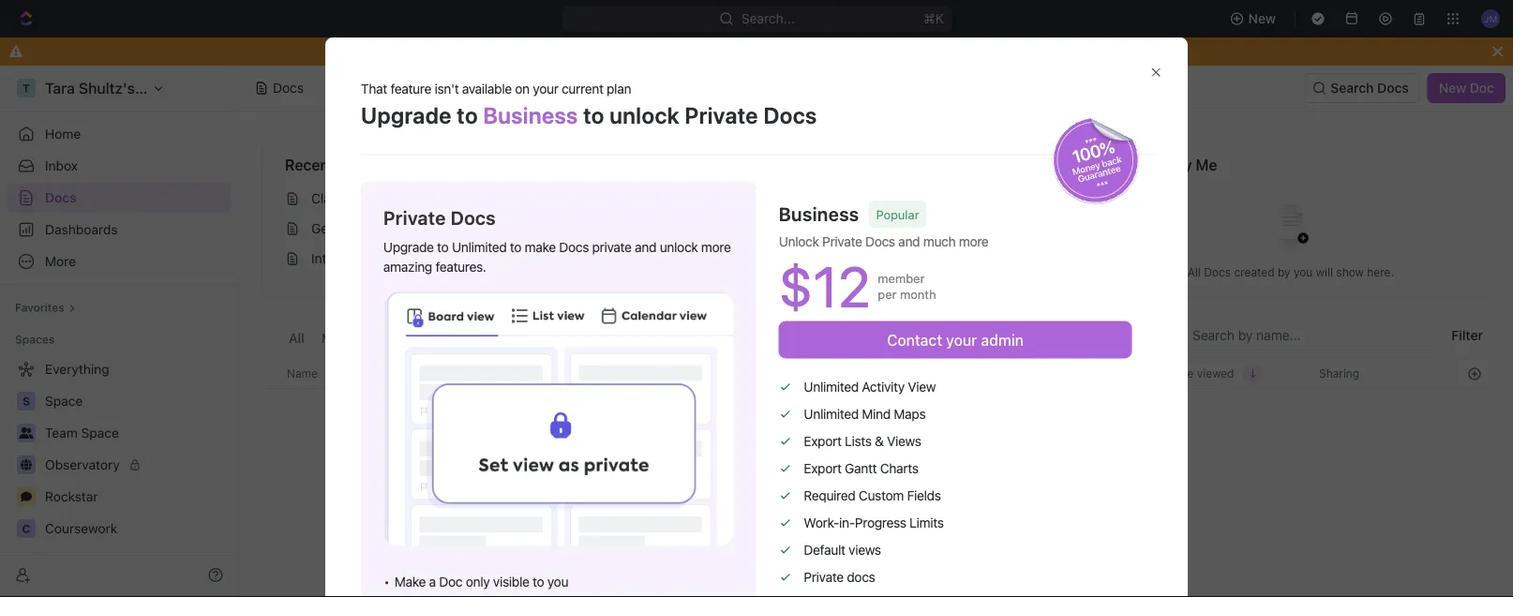 Task type: vqa. For each thing, say whether or not it's contained in the screenshot.
1st — text field from left
no



Task type: locate. For each thing, give the bounding box(es) containing it.
1 vertical spatial unlimited
[[804, 379, 859, 395]]

unlock right private
[[660, 239, 698, 255]]

favorites up spaces
[[15, 301, 64, 314]]

0 vertical spatial •
[[447, 222, 453, 236]]

docs right search
[[1378, 80, 1409, 96]]

admin
[[981, 331, 1024, 349]]

0 vertical spatial by
[[1175, 156, 1193, 174]]

by left me
[[1175, 156, 1193, 174]]

fields
[[907, 488, 941, 503]]

results
[[875, 574, 927, 595]]

recent
[[285, 156, 335, 174]]

export left lists on the right bottom
[[804, 434, 842, 449]]

1 vertical spatial by
[[1278, 266, 1291, 279]]

docs right make
[[559, 239, 589, 255]]

will down the "no created by me docs" image on the top of page
[[1316, 266, 1334, 279]]

column header
[[262, 358, 282, 389]]

0 horizontal spatial in
[[457, 221, 467, 236]]

private for private
[[453, 331, 496, 346]]

unlimited up unlimited mind maps
[[804, 379, 859, 395]]

0 horizontal spatial will
[[891, 266, 908, 279]]

show up search by name... text box
[[1337, 266, 1364, 279]]

to right want
[[638, 44, 651, 59]]

1 horizontal spatial and
[[899, 234, 920, 249]]

all inside button
[[289, 331, 305, 346]]

that
[[361, 80, 387, 96]]

private up favorited
[[823, 234, 862, 249]]

0 horizontal spatial here.
[[942, 266, 969, 279]]

more left unlock at the top right of page
[[701, 239, 731, 255]]

required custom fields
[[804, 488, 941, 503]]

notes
[[348, 191, 384, 206]]

1 horizontal spatial favorites
[[700, 156, 765, 174]]

favorites down private docs
[[700, 156, 765, 174]]

a
[[429, 575, 436, 590]]

all button
[[284, 321, 309, 358]]

your right on
[[533, 80, 559, 96]]

0 vertical spatial export
[[804, 434, 842, 449]]

2 vertical spatial you
[[548, 575, 568, 590]]

2 export from the top
[[804, 461, 842, 476]]

spaces
[[15, 333, 55, 346]]

2 horizontal spatial you
[[1294, 266, 1313, 279]]

unlimited up features.
[[452, 239, 507, 255]]

feature
[[391, 80, 431, 96]]

0 horizontal spatial •
[[447, 222, 453, 236]]

activity
[[862, 379, 905, 395]]

• down schedule
[[493, 252, 498, 266]]

that feature isn't available on your current plan upgrade to business to unlock private docs
[[361, 80, 817, 128]]

docs up template
[[451, 207, 496, 229]]

search docs button
[[1305, 73, 1421, 103]]

private docs
[[804, 570, 875, 585]]

row
[[262, 358, 1491, 389]]

unlimited up lists on the right bottom
[[804, 406, 859, 422]]

in down schedule
[[502, 251, 513, 266]]

plan
[[607, 80, 631, 96]]

0 vertical spatial coursework
[[516, 251, 589, 266]]

1 vertical spatial upgrade
[[384, 239, 434, 255]]

1 vertical spatial in
[[502, 251, 513, 266]]

• right guide
[[447, 222, 453, 236]]

tab list containing all
[[284, 321, 733, 358]]

new for new
[[1249, 11, 1276, 26]]

class notes
[[311, 191, 384, 206]]

default
[[804, 542, 846, 558]]

unlock down the plan
[[610, 102, 680, 128]]

1 horizontal spatial will
[[1316, 266, 1334, 279]]

coursework down 'daily'
[[516, 251, 589, 266]]

home
[[45, 126, 81, 142]]

your left admin
[[947, 331, 978, 349]]

1 horizontal spatial doc
[[1470, 80, 1495, 96]]

export gantt charts
[[804, 461, 919, 476]]

private inside 'button'
[[453, 331, 496, 346]]

0 horizontal spatial business
[[483, 102, 578, 128]]

date viewed button
[[1158, 359, 1263, 388]]

in-
[[839, 515, 855, 531]]

private up this
[[384, 207, 446, 229]]

in
[[457, 221, 467, 236], [502, 251, 513, 266]]

gantt
[[845, 461, 877, 476]]

hide
[[901, 44, 929, 59]]

only
[[466, 575, 490, 590]]

0 vertical spatial unlock
[[610, 102, 680, 128]]

1 horizontal spatial •
[[493, 252, 498, 266]]

business up unlock at the top right of page
[[779, 203, 859, 225]]

new
[[1249, 11, 1276, 26], [1439, 80, 1467, 96]]

0 horizontal spatial favorites
[[15, 301, 64, 314]]

home link
[[8, 119, 231, 149]]

docs down inbox
[[45, 190, 77, 205]]

contact your admin
[[887, 331, 1024, 349]]

your inside button
[[947, 331, 978, 349]]

0 horizontal spatial your
[[533, 80, 559, 96]]

0 vertical spatial unlimited
[[452, 239, 507, 255]]

0 vertical spatial upgrade
[[361, 102, 452, 128]]

0 vertical spatial doc
[[1470, 80, 1495, 96]]

0 horizontal spatial coursework
[[45, 521, 117, 536]]

1 horizontal spatial new
[[1439, 80, 1467, 96]]

1 export from the top
[[804, 434, 842, 449]]

here.
[[942, 266, 969, 279], [1368, 266, 1395, 279]]

2 vertical spatial unlimited
[[804, 406, 859, 422]]

to
[[638, 44, 651, 59], [457, 102, 478, 128], [583, 102, 605, 128], [437, 239, 449, 255], [510, 239, 522, 255], [388, 251, 401, 266], [533, 575, 544, 590]]

1 horizontal spatial you
[[579, 44, 601, 59]]

doc inside button
[[1470, 80, 1495, 96]]

new doc
[[1439, 80, 1495, 96]]

you right visible on the left
[[548, 575, 568, 590]]

to left make
[[510, 239, 522, 255]]

make a doc only visible to you
[[395, 575, 568, 590]]

business down on
[[483, 102, 578, 128]]

1 horizontal spatial by
[[1278, 266, 1291, 279]]

upgrade down feature
[[361, 102, 452, 128]]

more right much
[[959, 234, 989, 249]]

to down "getting started guide • in schedule daily"
[[437, 239, 449, 255]]

browser
[[699, 44, 749, 59]]

1 vertical spatial unlock
[[660, 239, 698, 255]]

0 vertical spatial your
[[533, 80, 559, 96]]

⌘k
[[924, 11, 944, 26]]

0 horizontal spatial all
[[289, 331, 305, 346]]

more
[[959, 234, 989, 249], [701, 239, 731, 255]]

upgrade up amazing
[[384, 239, 434, 255]]

doc
[[1470, 80, 1495, 96], [439, 575, 463, 590]]

private docs
[[384, 207, 496, 229]]

no matching results found.
[[772, 574, 981, 595]]

all left created
[[1188, 266, 1201, 279]]

coursework link
[[45, 514, 227, 544]]

0 horizontal spatial show
[[911, 266, 939, 279]]

row containing name
[[262, 358, 1491, 389]]

in down 'class notes' link at the top
[[457, 221, 467, 236]]

1 vertical spatial your
[[947, 331, 978, 349]]

show
[[911, 266, 939, 279], [1337, 266, 1364, 279]]

you right do
[[579, 44, 601, 59]]

0 vertical spatial new
[[1249, 11, 1276, 26]]

private down the default
[[804, 570, 844, 585]]

1 vertical spatial all
[[289, 331, 305, 346]]

shared
[[392, 331, 436, 346]]

to right visible on the left
[[533, 575, 544, 590]]

docs left created
[[1204, 266, 1231, 279]]

custom
[[859, 488, 904, 503]]

unlock
[[779, 234, 819, 249]]

unlimited activity view
[[804, 379, 936, 395]]

1 horizontal spatial show
[[1337, 266, 1364, 279]]

1 vertical spatial business
[[779, 203, 859, 225]]

no
[[772, 574, 794, 595]]

unlimited for unlimited activity view
[[804, 379, 859, 395]]

docs up "per" on the right of page
[[861, 266, 888, 279]]

created by me
[[1115, 156, 1218, 174]]

tab list
[[284, 321, 733, 358]]

coursework inside sidebar "navigation"
[[45, 521, 117, 536]]

1 vertical spatial favorites
[[15, 301, 64, 314]]

will up "per" on the right of page
[[891, 266, 908, 279]]

archived
[[673, 331, 728, 346]]

coursework right coursework, , "element"
[[45, 521, 117, 536]]

0 horizontal spatial more
[[701, 239, 731, 255]]

all left "my"
[[289, 331, 305, 346]]

0 horizontal spatial by
[[1175, 156, 1193, 174]]

1 vertical spatial doc
[[439, 575, 463, 590]]

and down the popular
[[899, 234, 920, 249]]

export
[[804, 434, 842, 449], [804, 461, 842, 476]]

no favorited docs image
[[839, 190, 914, 265]]

and right private
[[635, 239, 657, 255]]

docs up recent
[[273, 80, 304, 96]]

docs
[[847, 570, 875, 585]]

docs right "my"
[[344, 331, 375, 346]]

0 vertical spatial in
[[457, 221, 467, 236]]

export up required
[[804, 461, 842, 476]]

workspace button
[[509, 321, 587, 358]]

0 horizontal spatial and
[[635, 239, 657, 255]]

business
[[483, 102, 578, 128], [779, 203, 859, 225]]

daily
[[531, 221, 561, 236]]

will
[[891, 266, 908, 279], [1316, 266, 1334, 279]]

1 horizontal spatial your
[[947, 331, 978, 349]]

0 horizontal spatial new
[[1249, 11, 1276, 26]]

by
[[1175, 156, 1193, 174], [1278, 266, 1291, 279]]

all docs created by you will show here.
[[1188, 266, 1395, 279]]

favorites inside button
[[15, 301, 64, 314]]

enable
[[849, 44, 891, 59]]

1 show from the left
[[911, 266, 939, 279]]

1 horizontal spatial more
[[959, 234, 989, 249]]

business inside that feature isn't available on your current plan upgrade to business to unlock private docs
[[483, 102, 578, 128]]

and
[[899, 234, 920, 249], [635, 239, 657, 255]]

private right shared
[[453, 331, 496, 346]]

1 horizontal spatial here.
[[1368, 266, 1395, 279]]

1 horizontal spatial all
[[1188, 266, 1201, 279]]

assigned
[[599, 331, 656, 346]]

show up month
[[911, 266, 939, 279]]

favorites
[[700, 156, 765, 174], [15, 301, 64, 314]]

views
[[849, 542, 881, 558]]

•
[[447, 222, 453, 236], [493, 252, 498, 266]]

0 vertical spatial business
[[483, 102, 578, 128]]

by right created
[[1278, 266, 1291, 279]]

1 vertical spatial new
[[1439, 80, 1467, 96]]

1 vertical spatial •
[[493, 252, 498, 266]]

you down the "no created by me docs" image on the top of page
[[1294, 266, 1313, 279]]

new for new doc
[[1439, 80, 1467, 96]]

1 vertical spatial export
[[804, 461, 842, 476]]

0 vertical spatial all
[[1188, 266, 1201, 279]]

created
[[1115, 156, 1172, 174]]

column header inside the no matching results found. table
[[262, 358, 282, 389]]

• inside "getting started guide • in schedule daily"
[[447, 222, 453, 236]]

upgrade
[[361, 102, 452, 128], [384, 239, 434, 255]]

unlock inside that feature isn't available on your current plan upgrade to business to unlock private docs
[[610, 102, 680, 128]]

dashboards
[[45, 222, 118, 237]]

1 vertical spatial coursework
[[45, 521, 117, 536]]

matching
[[798, 574, 870, 595]]

no created by me docs image
[[1254, 190, 1329, 265]]



Task type: describe. For each thing, give the bounding box(es) containing it.
coursework, , element
[[17, 520, 36, 538]]

unlimited for unlimited mind maps
[[804, 406, 859, 422]]

search
[[1331, 80, 1374, 96]]

search...
[[741, 11, 795, 26]]

work-
[[804, 515, 839, 531]]

private
[[592, 239, 632, 255]]

sidebar navigation
[[0, 66, 239, 597]]

0 horizontal spatial you
[[548, 575, 568, 590]]

this
[[404, 251, 430, 266]]

and inside upgrade to unlimited to make docs private and unlock more amazing features.
[[635, 239, 657, 255]]

available
[[462, 80, 512, 96]]

your favorited docs will show here.
[[784, 266, 969, 279]]

new button
[[1223, 4, 1288, 34]]

introduction
[[311, 251, 385, 266]]

export for export lists & views
[[804, 434, 842, 449]]

do you want to enable browser notifications? enable hide this
[[558, 44, 956, 59]]

getting
[[311, 221, 356, 236]]

contact your admin button
[[779, 321, 1132, 359]]

• inside introduction to this template • in coursework
[[493, 252, 498, 266]]

unlimited inside upgrade to unlimited to make docs private and unlock more amazing features.
[[452, 239, 507, 255]]

docs inside button
[[1378, 80, 1409, 96]]

created
[[1235, 266, 1275, 279]]

shared button
[[387, 321, 441, 358]]

2 will from the left
[[1316, 266, 1334, 279]]

0 vertical spatial you
[[579, 44, 601, 59]]

getting started guide • in schedule daily
[[311, 221, 561, 236]]

found.
[[931, 574, 981, 595]]

export for export gantt charts
[[804, 461, 842, 476]]

on
[[515, 80, 530, 96]]

archived button
[[669, 321, 733, 358]]

to left this
[[388, 251, 401, 266]]

0 vertical spatial favorites
[[700, 156, 765, 174]]

workspace
[[513, 331, 582, 346]]

no matching results found. row
[[262, 450, 1491, 597]]

docs inside sidebar "navigation"
[[45, 190, 77, 205]]

inbox
[[45, 158, 78, 174]]

1 horizontal spatial in
[[502, 251, 513, 266]]

all for all docs created by you will show here.
[[1188, 266, 1201, 279]]

1 horizontal spatial business
[[779, 203, 859, 225]]

guide
[[408, 221, 444, 236]]

docs inside 'button'
[[344, 331, 375, 346]]

1 will from the left
[[891, 266, 908, 279]]

member per month
[[878, 271, 937, 301]]

progress
[[855, 515, 907, 531]]

private docs
[[685, 102, 817, 128]]

upgrade inside upgrade to unlimited to make docs private and unlock more amazing features.
[[384, 239, 434, 255]]

contact
[[887, 331, 943, 349]]

required
[[804, 488, 856, 503]]

favorites button
[[8, 296, 83, 319]]

dashboards link
[[8, 215, 231, 245]]

2 here. from the left
[[1368, 266, 1395, 279]]

new doc button
[[1428, 73, 1506, 103]]

member
[[878, 271, 925, 285]]

upgrade inside that feature isn't available on your current plan upgrade to business to unlock private docs
[[361, 102, 452, 128]]

docs link
[[8, 183, 231, 213]]

Search by name... text field
[[1193, 322, 1430, 350]]

private for private docs
[[384, 207, 446, 229]]

to down available
[[457, 102, 478, 128]]

my
[[321, 331, 340, 346]]

export lists & views
[[804, 434, 922, 449]]

0 horizontal spatial doc
[[439, 575, 463, 590]]

no data image
[[820, 450, 933, 574]]

isn't
[[435, 80, 459, 96]]

viewed
[[1197, 367, 1235, 380]]

month
[[900, 287, 937, 301]]

my docs button
[[317, 321, 380, 358]]

1 vertical spatial you
[[1294, 266, 1313, 279]]

your inside that feature isn't available on your current plan upgrade to business to unlock private docs
[[533, 80, 559, 96]]

amazing
[[384, 259, 432, 275]]

to down current
[[583, 102, 605, 128]]

upgrade to unlimited to make docs private and unlock more amazing features.
[[384, 239, 731, 275]]

assigned button
[[594, 321, 661, 358]]

private for private docs
[[804, 570, 844, 585]]

views
[[887, 434, 922, 449]]

much
[[924, 234, 956, 249]]

visible
[[493, 575, 529, 590]]

private button
[[448, 321, 501, 358]]

docs inside upgrade to unlimited to make docs private and unlock more amazing features.
[[559, 239, 589, 255]]

docs up your favorited docs will show here.
[[866, 234, 895, 249]]

unlock inside upgrade to unlimited to make docs private and unlock more amazing features.
[[660, 239, 698, 255]]

1 horizontal spatial coursework
[[516, 251, 589, 266]]

maps
[[894, 406, 926, 422]]

per
[[878, 287, 897, 301]]

all for all
[[289, 331, 305, 346]]

2 show from the left
[[1337, 266, 1364, 279]]

more inside upgrade to unlimited to make docs private and unlock more amazing features.
[[701, 239, 731, 255]]

do
[[558, 44, 575, 59]]

class
[[311, 191, 344, 206]]

mind
[[862, 406, 891, 422]]

work-in-progress limits
[[804, 515, 944, 531]]

make
[[525, 239, 556, 255]]

started
[[360, 221, 404, 236]]

default views
[[804, 542, 881, 558]]

this
[[933, 44, 956, 59]]

notifications?
[[753, 44, 837, 59]]

introduction to this template • in coursework
[[311, 251, 589, 266]]

no matching results found. table
[[262, 358, 1491, 597]]

1 here. from the left
[[942, 266, 969, 279]]

enable
[[654, 44, 696, 59]]

schedule
[[471, 221, 527, 236]]

popular
[[876, 207, 920, 221]]

date
[[1169, 367, 1194, 380]]

me
[[1196, 156, 1218, 174]]

name
[[287, 367, 318, 380]]

location
[[832, 367, 877, 380]]

make
[[395, 575, 426, 590]]

date viewed
[[1169, 367, 1235, 380]]

features.
[[436, 259, 486, 275]]

inbox link
[[8, 151, 231, 181]]

view
[[908, 379, 936, 395]]



